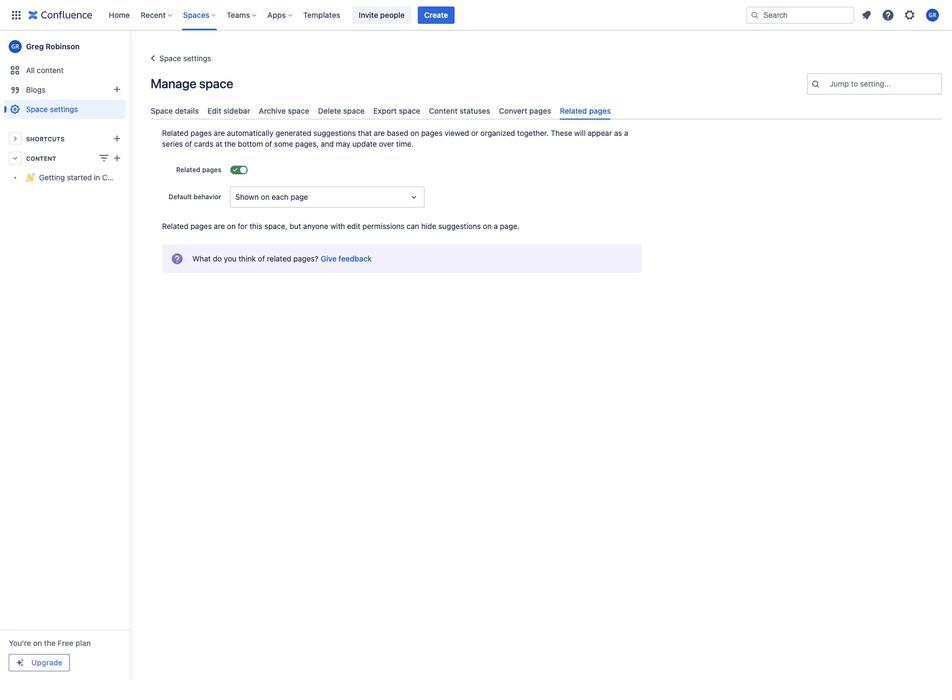 Task type: vqa. For each thing, say whether or not it's contained in the screenshot.
generated
yes



Task type: locate. For each thing, give the bounding box(es) containing it.
related pages
[[560, 106, 611, 115], [176, 166, 222, 174]]

but
[[290, 222, 301, 231]]

collapse sidebar image
[[118, 36, 142, 57]]

the left free
[[44, 639, 56, 648]]

you're on the free plan
[[9, 639, 91, 648]]

confluence
[[102, 173, 142, 182]]

on
[[411, 129, 419, 138], [261, 193, 270, 202], [227, 222, 236, 231], [483, 222, 492, 231], [33, 639, 42, 648]]

suggestions right hide
[[438, 222, 481, 231]]

on left page.
[[483, 222, 492, 231]]

1 horizontal spatial of
[[258, 254, 265, 264]]

space settings link up the manage
[[146, 52, 211, 65]]

cards
[[194, 139, 214, 149]]

pages down behavior
[[191, 222, 212, 231]]

blogs
[[26, 85, 46, 94]]

0 horizontal spatial content
[[26, 155, 56, 162]]

on left for
[[227, 222, 236, 231]]

0 vertical spatial content
[[429, 106, 458, 115]]

space down blogs on the top of the page
[[26, 105, 48, 114]]

tab list
[[146, 102, 947, 120]]

what do you think of related pages? give feedback
[[192, 254, 372, 264]]

related up the "series"
[[162, 129, 188, 138]]

pages up the together.
[[529, 106, 551, 115]]

space left details
[[151, 106, 173, 115]]

started
[[67, 173, 92, 182]]

confluence image
[[28, 8, 92, 21], [28, 8, 92, 21]]

people
[[380, 10, 405, 19]]

0 horizontal spatial related pages
[[176, 166, 222, 174]]

banner
[[0, 0, 952, 30]]

related up default behavior
[[176, 166, 200, 174]]

getting
[[39, 173, 65, 182]]

content inside "content statuses" link
[[429, 106, 458, 115]]

0 vertical spatial a
[[624, 129, 628, 138]]

space up generated
[[288, 106, 309, 115]]

suggestions up 'and'
[[313, 129, 356, 138]]

permissions
[[363, 222, 405, 231]]

delete space link
[[314, 102, 369, 120]]

getting started in confluence
[[39, 173, 142, 182]]

are left for
[[214, 222, 225, 231]]

can
[[407, 222, 419, 231]]

sidebar
[[223, 106, 250, 115]]

suggestions inside related pages are automatically generated suggestions that are based on pages viewed or organized together. these will appear as a series of cards at the bottom of some pages, and may update over time.
[[313, 129, 356, 138]]

series
[[162, 139, 183, 149]]

a right as
[[624, 129, 628, 138]]

are up over at left top
[[374, 129, 385, 138]]

the right at
[[224, 139, 236, 149]]

1 horizontal spatial a
[[624, 129, 628, 138]]

space for delete space
[[343, 106, 365, 115]]

a inside related pages are automatically generated suggestions that are based on pages viewed or organized together. these will appear as a series of cards at the bottom of some pages, and may update over time.
[[624, 129, 628, 138]]

export space
[[373, 106, 420, 115]]

0 horizontal spatial the
[[44, 639, 56, 648]]

space for export space
[[399, 106, 420, 115]]

0 vertical spatial settings
[[183, 54, 211, 63]]

space settings up manage space
[[159, 54, 211, 63]]

are for for
[[214, 222, 225, 231]]

content down shortcuts
[[26, 155, 56, 162]]

the
[[224, 139, 236, 149], [44, 639, 56, 648]]

content statuses
[[429, 106, 490, 115]]

on right you're
[[33, 639, 42, 648]]

automatically
[[227, 129, 274, 138]]

1 vertical spatial space settings
[[26, 105, 78, 114]]

of left some at the left top
[[265, 139, 272, 149]]

plan
[[75, 639, 91, 648]]

0 vertical spatial space settings link
[[146, 52, 211, 65]]

may
[[336, 139, 350, 149]]

1 horizontal spatial related pages
[[560, 106, 611, 115]]

are up at
[[214, 129, 225, 138]]

appswitcher icon image
[[10, 8, 23, 21]]

content
[[37, 66, 64, 75]]

settings up manage space
[[183, 54, 211, 63]]

a left page.
[[494, 222, 498, 231]]

0 vertical spatial space settings
[[159, 54, 211, 63]]

space settings link up the shortcuts dropdown button
[[4, 100, 126, 119]]

a
[[624, 129, 628, 138], [494, 222, 498, 231]]

0 vertical spatial the
[[224, 139, 236, 149]]

export space link
[[369, 102, 425, 120]]

1 horizontal spatial content
[[429, 106, 458, 115]]

at
[[216, 139, 222, 149]]

0 horizontal spatial suggestions
[[313, 129, 356, 138]]

this
[[250, 222, 262, 231]]

space up "edit"
[[199, 76, 233, 91]]

all
[[26, 66, 35, 75]]

invite people button
[[352, 6, 411, 24]]

organized
[[481, 129, 515, 138]]

tab list containing space details
[[146, 102, 947, 120]]

space
[[159, 54, 181, 63], [26, 105, 48, 114], [151, 106, 173, 115]]

page.
[[500, 222, 520, 231]]

pages up "appear"
[[589, 106, 611, 115]]

0 vertical spatial suggestions
[[313, 129, 356, 138]]

upgrade button
[[9, 655, 69, 672]]

robinson
[[46, 42, 80, 51]]

your profile and preferences image
[[926, 8, 939, 21]]

2 horizontal spatial of
[[265, 139, 272, 149]]

related
[[267, 254, 291, 264]]

archive space
[[259, 106, 309, 115]]

recent button
[[137, 6, 177, 24]]

0 horizontal spatial settings
[[50, 105, 78, 114]]

invite people
[[359, 10, 405, 19]]

content
[[429, 106, 458, 115], [26, 155, 56, 162]]

manage space
[[151, 76, 233, 91]]

of right think
[[258, 254, 265, 264]]

settings down blogs link
[[50, 105, 78, 114]]

space
[[199, 76, 233, 91], [288, 106, 309, 115], [343, 106, 365, 115], [399, 106, 420, 115]]

feedback
[[339, 254, 372, 264]]

create a blog image
[[111, 83, 124, 96]]

on up the time.
[[411, 129, 419, 138]]

pages,
[[295, 139, 319, 149]]

1 horizontal spatial the
[[224, 139, 236, 149]]

1 vertical spatial settings
[[50, 105, 78, 114]]

settings icon image
[[904, 8, 917, 21]]

settings inside space element
[[50, 105, 78, 114]]

1 horizontal spatial space settings link
[[146, 52, 211, 65]]

pages?
[[293, 254, 319, 264]]

space settings link
[[146, 52, 211, 65], [4, 100, 126, 119]]

on left the each
[[261, 193, 270, 202]]

content up viewed
[[429, 106, 458, 115]]

give
[[321, 254, 337, 264]]

0 horizontal spatial space settings link
[[4, 100, 126, 119]]

change view image
[[98, 152, 111, 165]]

and
[[321, 139, 334, 149]]

getting started in confluence link
[[4, 168, 142, 188]]

notification icon image
[[860, 8, 873, 21]]

related
[[560, 106, 587, 115], [162, 129, 188, 138], [176, 166, 200, 174], [162, 222, 188, 231]]

content inside content dropdown button
[[26, 155, 56, 162]]

space right export
[[399, 106, 420, 115]]

1 vertical spatial the
[[44, 639, 56, 648]]

space right delete at the top of page
[[343, 106, 365, 115]]

1 vertical spatial content
[[26, 155, 56, 162]]

in
[[94, 173, 100, 182]]

1 vertical spatial a
[[494, 222, 498, 231]]

archive
[[259, 106, 286, 115]]

related pages up will at the right
[[560, 106, 611, 115]]

time.
[[396, 139, 414, 149]]

jump to setting...
[[830, 79, 891, 88]]

None text field
[[235, 192, 237, 203]]

related pages down cards
[[176, 166, 222, 174]]

apps
[[267, 10, 286, 19]]

on inside space element
[[33, 639, 42, 648]]

content for content
[[26, 155, 56, 162]]

of left cards
[[185, 139, 192, 149]]

pages
[[529, 106, 551, 115], [589, 106, 611, 115], [191, 129, 212, 138], [421, 129, 443, 138], [202, 166, 222, 174], [191, 222, 212, 231]]

1 horizontal spatial space settings
[[159, 54, 211, 63]]

convert pages
[[499, 106, 551, 115]]

greg
[[26, 42, 44, 51]]

do
[[213, 254, 222, 264]]

suggestions
[[313, 129, 356, 138], [438, 222, 481, 231]]

1 horizontal spatial suggestions
[[438, 222, 481, 231]]

related pages are on for this space, but anyone with edit permissions can hide suggestions on a page.
[[162, 222, 520, 231]]

0 horizontal spatial space settings
[[26, 105, 78, 114]]

banner containing home
[[0, 0, 952, 30]]

space settings down blogs link
[[26, 105, 78, 114]]

add shortcut image
[[111, 132, 124, 145]]

1 vertical spatial space settings link
[[4, 100, 126, 119]]

some
[[274, 139, 293, 149]]

edit
[[208, 106, 221, 115]]

0 vertical spatial related pages
[[560, 106, 611, 115]]

default behavior
[[169, 193, 221, 201]]



Task type: describe. For each thing, give the bounding box(es) containing it.
setting...
[[860, 79, 891, 88]]

related inside related pages are automatically generated suggestions that are based on pages viewed or organized together. these will appear as a series of cards at the bottom of some pages, and may update over time.
[[162, 129, 188, 138]]

default
[[169, 193, 192, 201]]

space details
[[151, 106, 199, 115]]

recent
[[141, 10, 166, 19]]

appear
[[588, 129, 612, 138]]

home
[[109, 10, 130, 19]]

space up the manage
[[159, 54, 181, 63]]

archive space link
[[255, 102, 314, 120]]

space settings inside space element
[[26, 105, 78, 114]]

shortcuts button
[[4, 129, 126, 149]]

all content link
[[4, 61, 126, 80]]

each
[[272, 193, 289, 202]]

generated
[[276, 129, 311, 138]]

content for content statuses
[[429, 106, 458, 115]]

related pages are automatically generated suggestions that are based on pages viewed or organized together. these will appear as a series of cards at the bottom of some pages, and may update over time.
[[162, 129, 628, 149]]

convert
[[499, 106, 528, 115]]

on inside related pages are automatically generated suggestions that are based on pages viewed or organized together. these will appear as a series of cards at the bottom of some pages, and may update over time.
[[411, 129, 419, 138]]

create
[[424, 10, 448, 19]]

anyone
[[303, 222, 328, 231]]

space inside space details link
[[151, 106, 173, 115]]

with
[[330, 222, 345, 231]]

edit sidebar
[[208, 106, 250, 115]]

space element
[[0, 30, 142, 681]]

create link
[[418, 6, 455, 24]]

the inside space element
[[44, 639, 56, 648]]

delete
[[318, 106, 341, 115]]

greg robinson
[[26, 42, 80, 51]]

greg robinson link
[[4, 36, 126, 57]]

Search settings text field
[[830, 79, 832, 89]]

global element
[[7, 0, 744, 30]]

space for archive space
[[288, 106, 309, 115]]

as
[[614, 129, 622, 138]]

edit sidebar link
[[203, 102, 255, 120]]

spaces button
[[180, 6, 220, 24]]

apps button
[[264, 6, 297, 24]]

upgrade
[[31, 659, 62, 668]]

content statuses link
[[425, 102, 495, 120]]

1 horizontal spatial settings
[[183, 54, 211, 63]]

help icon image
[[882, 8, 895, 21]]

shown
[[235, 193, 259, 202]]

space inside space element
[[26, 105, 48, 114]]

home link
[[105, 6, 133, 24]]

search image
[[751, 11, 759, 19]]

behavior
[[193, 193, 221, 201]]

you're
[[9, 639, 31, 648]]

1 vertical spatial suggestions
[[438, 222, 481, 231]]

jump
[[830, 79, 849, 88]]

Search field
[[746, 6, 855, 24]]

details
[[175, 106, 199, 115]]

related up will at the right
[[560, 106, 587, 115]]

premium image
[[16, 659, 24, 668]]

space,
[[264, 222, 288, 231]]

create a page image
[[111, 152, 124, 165]]

convert pages link
[[495, 102, 556, 120]]

to
[[851, 79, 858, 88]]

based
[[387, 129, 408, 138]]

will
[[574, 129, 586, 138]]

0 horizontal spatial of
[[185, 139, 192, 149]]

shown on each page
[[235, 193, 308, 202]]

give feedback button
[[321, 254, 372, 265]]

export
[[373, 106, 397, 115]]

think
[[239, 254, 256, 264]]

blogs link
[[4, 80, 126, 100]]

viewed
[[445, 129, 469, 138]]

open image
[[408, 191, 421, 204]]

free
[[58, 639, 74, 648]]

page
[[291, 193, 308, 202]]

teams
[[227, 10, 250, 19]]

pages up cards
[[191, 129, 212, 138]]

templates link
[[300, 6, 344, 24]]

pages down at
[[202, 166, 222, 174]]

0 horizontal spatial a
[[494, 222, 498, 231]]

related down default on the left top of page
[[162, 222, 188, 231]]

space for manage space
[[199, 76, 233, 91]]

for
[[238, 222, 248, 231]]

teams button
[[224, 6, 261, 24]]

the inside related pages are automatically generated suggestions that are based on pages viewed or organized together. these will appear as a series of cards at the bottom of some pages, and may update over time.
[[224, 139, 236, 149]]

statuses
[[460, 106, 490, 115]]

templates
[[303, 10, 340, 19]]

content button
[[4, 149, 126, 168]]

over
[[379, 139, 394, 149]]

related pages link
[[556, 102, 615, 120]]

invite
[[359, 10, 378, 19]]

are for generated
[[214, 129, 225, 138]]

shortcuts
[[26, 135, 65, 142]]

delete space
[[318, 106, 365, 115]]

manage
[[151, 76, 196, 91]]

all content
[[26, 66, 64, 75]]

1 vertical spatial related pages
[[176, 166, 222, 174]]

edit
[[347, 222, 360, 231]]

that
[[358, 129, 372, 138]]

space details link
[[146, 102, 203, 120]]

pages left viewed
[[421, 129, 443, 138]]



